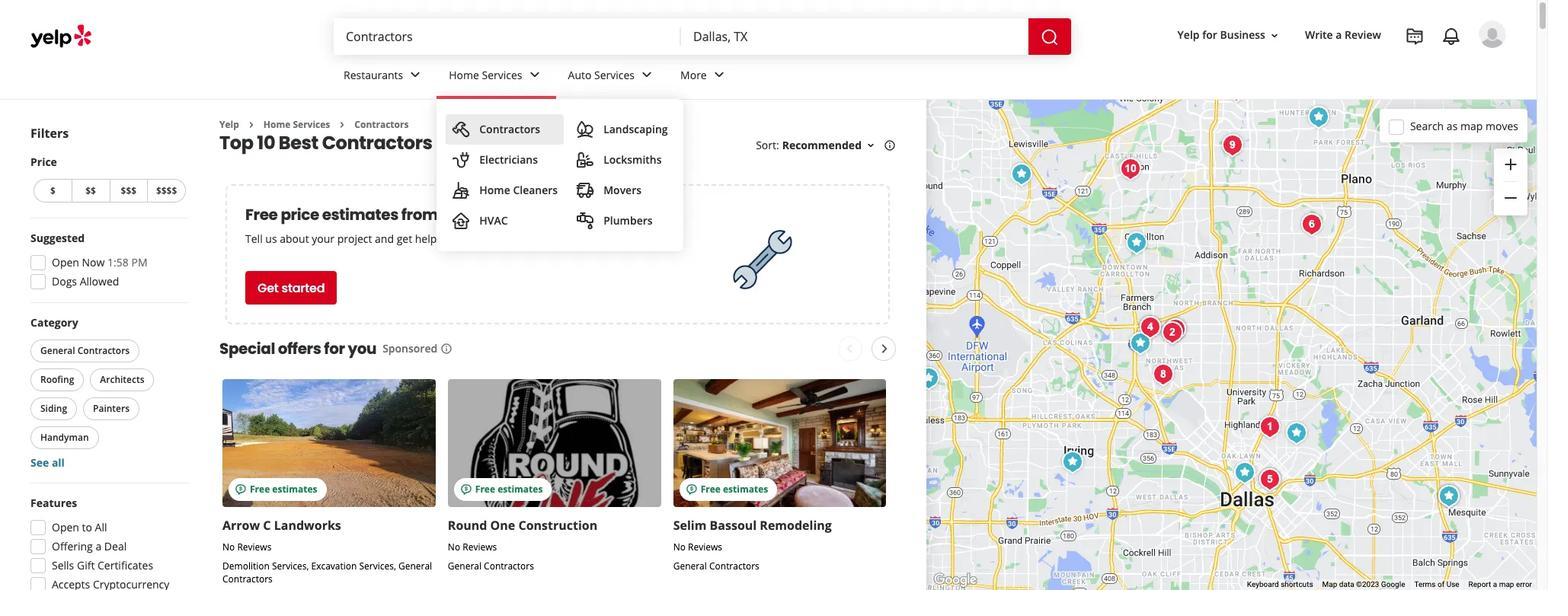 Task type: locate. For each thing, give the bounding box(es) containing it.
2 open from the top
[[52, 520, 79, 535]]

0 horizontal spatial none field
[[346, 28, 669, 45]]

16 free estimates v2 image
[[235, 484, 247, 496], [685, 484, 698, 496]]

24 chevron down v2 image right more
[[710, 66, 728, 84]]

no down selim on the left bottom of the page
[[673, 541, 686, 554]]

3 free estimates link from the left
[[673, 380, 886, 508]]

arrow
[[222, 518, 260, 534]]

1 horizontal spatial yelp
[[1178, 28, 1200, 42]]

1 horizontal spatial free estimates
[[475, 483, 543, 496]]

estimates up the landworks
[[272, 483, 317, 496]]

from down 24 heating cooling v2 image
[[440, 232, 464, 246]]

24 chevron down v2 image inside restaurants link
[[406, 66, 425, 84]]

0 horizontal spatial home
[[263, 118, 291, 131]]

no
[[222, 541, 235, 554], [448, 541, 460, 554], [673, 541, 686, 554]]

free inside free price estimates from local contractors tell us about your project and get help from sponsored businesses.
[[245, 204, 278, 226]]

see all
[[30, 456, 65, 470]]

0 horizontal spatial 16 free estimates v2 image
[[235, 484, 247, 496]]

services, right excavation
[[359, 560, 396, 573]]

contractors down home cleaners
[[481, 204, 572, 226]]

0 horizontal spatial no
[[222, 541, 235, 554]]

menu inside the business categories "element"
[[437, 99, 683, 251]]

1 horizontal spatial home
[[449, 67, 479, 82]]

group containing category
[[27, 315, 189, 471]]

16 chevron down v2 image inside yelp for business button
[[1268, 29, 1281, 42]]

from
[[401, 204, 438, 226], [440, 232, 464, 246]]

round one construction no reviews general contractors
[[448, 518, 598, 573]]

2 services, from the left
[[359, 560, 396, 573]]

services
[[482, 67, 522, 82], [594, 67, 635, 82], [293, 118, 330, 131]]

1 horizontal spatial none field
[[693, 28, 1016, 45]]

contractors down bassoul
[[709, 560, 759, 573]]

open up dogs
[[52, 255, 79, 270]]

0 horizontal spatial home services link
[[263, 118, 330, 131]]

siding
[[40, 402, 67, 415]]

0 vertical spatial home services
[[449, 67, 522, 82]]

16 chevron down v2 image right recommended at the top of page
[[865, 140, 877, 152]]

arrow c landworks link
[[222, 518, 341, 534]]

and
[[375, 232, 394, 246]]

0 vertical spatial map
[[1460, 118, 1483, 133]]

24 home cleaning v2 image
[[452, 181, 470, 200]]

reviews down round
[[463, 541, 497, 554]]

menu
[[437, 99, 683, 251]]

home up hvac
[[479, 183, 510, 197]]

0 horizontal spatial from
[[401, 204, 438, 226]]

dallas,
[[484, 131, 546, 156]]

1 reviews from the left
[[237, 541, 272, 554]]

16 info v2 image for top 10 best contractors near dallas, texas
[[884, 140, 896, 152]]

1 horizontal spatial reviews
[[463, 541, 497, 554]]

for left business
[[1202, 28, 1217, 42]]

24 chevron down v2 image for more
[[710, 66, 728, 84]]

24 chevron down v2 image
[[525, 66, 544, 84], [710, 66, 728, 84]]

home services link left 16 chevron right v2 image
[[263, 118, 330, 131]]

no down round
[[448, 541, 460, 554]]

1 vertical spatial home
[[263, 118, 291, 131]]

1 horizontal spatial from
[[440, 232, 464, 246]]

next image
[[876, 340, 894, 358]]

roofing button
[[30, 369, 84, 392]]

moves
[[1486, 118, 1518, 133]]

2 none field from the left
[[693, 28, 1016, 45]]

1 horizontal spatial services,
[[359, 560, 396, 573]]

24 chevron down v2 image inside auto services link
[[638, 66, 656, 84]]

reviews inside round one construction no reviews general contractors
[[463, 541, 497, 554]]

offers
[[278, 339, 321, 360]]

2 free estimates from the left
[[475, 483, 543, 496]]

Near text field
[[693, 28, 1016, 45]]

contractors inside button
[[78, 344, 130, 357]]

dogs allowed
[[52, 274, 119, 289]]

free estimates link
[[222, 380, 436, 508], [448, 380, 661, 508], [673, 380, 886, 508]]

1 no from the left
[[222, 541, 235, 554]]

0 horizontal spatial 24 chevron down v2 image
[[406, 66, 425, 84]]

$$ button
[[71, 179, 109, 203]]

1 horizontal spatial no
[[448, 541, 460, 554]]

services down the find field
[[482, 67, 522, 82]]

write a review link
[[1299, 22, 1387, 49]]

0 vertical spatial for
[[1202, 28, 1217, 42]]

16 chevron down v2 image right business
[[1268, 29, 1281, 42]]

1 vertical spatial open
[[52, 520, 79, 535]]

search image
[[1041, 28, 1059, 46]]

3 no from the left
[[673, 541, 686, 554]]

16 chevron right v2 image
[[336, 119, 348, 131]]

reviews for selim
[[688, 541, 722, 554]]

free up selim on the left bottom of the page
[[701, 483, 721, 496]]

contractors up architects
[[78, 344, 130, 357]]

general inside arrow c landworks no reviews demolition services, excavation services, general contractors
[[398, 560, 432, 573]]

reviews inside arrow c landworks no reviews demolition services, excavation services, general contractors
[[237, 541, 272, 554]]

2 vertical spatial home
[[479, 183, 510, 197]]

0 horizontal spatial map
[[1460, 118, 1483, 133]]

estimates up round one construction "link"
[[498, 483, 543, 496]]

1 horizontal spatial contractors link
[[446, 114, 564, 145]]

general
[[40, 344, 75, 357], [398, 560, 432, 573], [448, 560, 482, 573], [673, 560, 707, 573]]

sort:
[[756, 138, 779, 153]]

24 plumbers v2 image
[[576, 212, 594, 230]]

selim bassoul remodeling image
[[1229, 458, 1260, 488]]

data
[[1339, 581, 1354, 589]]

free
[[245, 204, 278, 226], [250, 483, 270, 496], [475, 483, 495, 496], [701, 483, 721, 496]]

1 vertical spatial a
[[96, 539, 101, 554]]

1 vertical spatial home services link
[[263, 118, 330, 131]]

special
[[219, 339, 275, 360]]

a
[[1336, 28, 1342, 42], [96, 539, 101, 554], [1493, 581, 1497, 589]]

elite handyman & remodeling image
[[1254, 412, 1285, 443]]

1 horizontal spatial 16 chevron down v2 image
[[1268, 29, 1281, 42]]

1 vertical spatial 16 chevron down v2 image
[[865, 140, 877, 152]]

for inside button
[[1202, 28, 1217, 42]]

0 vertical spatial yelp
[[1178, 28, 1200, 42]]

dfw wall removal image
[[1121, 228, 1152, 258]]

0 vertical spatial home
[[449, 67, 479, 82]]

16 chevron down v2 image for yelp for business
[[1268, 29, 1281, 42]]

plumbers
[[604, 213, 653, 228]]

keyboard shortcuts button
[[1247, 580, 1313, 590]]

reviews
[[237, 541, 272, 554], [463, 541, 497, 554], [688, 541, 722, 554]]

1 horizontal spatial 16 free estimates v2 image
[[685, 484, 698, 496]]

edwins general home improvement image
[[1160, 315, 1190, 345], [1160, 315, 1190, 345]]

menu containing contractors
[[437, 99, 683, 251]]

yelp inside button
[[1178, 28, 1200, 42]]

of
[[1438, 581, 1445, 589]]

home right 16 chevron right v2 icon
[[263, 118, 291, 131]]

now
[[82, 255, 105, 270]]

0 vertical spatial open
[[52, 255, 79, 270]]

home services link
[[437, 55, 556, 99], [263, 118, 330, 131]]

0 vertical spatial 16 info v2 image
[[884, 140, 896, 152]]

contractors
[[355, 118, 409, 131], [479, 122, 540, 136], [322, 131, 432, 156], [481, 204, 572, 226], [78, 344, 130, 357], [484, 560, 534, 573], [709, 560, 759, 573], [222, 573, 273, 586]]

no for round
[[448, 541, 460, 554]]

painters
[[93, 402, 130, 415]]

from up the help
[[401, 204, 438, 226]]

a left deal on the left of page
[[96, 539, 101, 554]]

1 horizontal spatial 24 chevron down v2 image
[[710, 66, 728, 84]]

yelp for yelp link
[[219, 118, 239, 131]]

hvac link
[[446, 206, 564, 236]]

1 vertical spatial yelp
[[219, 118, 239, 131]]

excavation
[[311, 560, 357, 573]]

0 horizontal spatial for
[[324, 339, 345, 360]]

recommended
[[782, 138, 862, 153]]

map for moves
[[1460, 118, 1483, 133]]

1 vertical spatial home services
[[263, 118, 330, 131]]

24 chevron down v2 image for home services
[[525, 66, 544, 84]]

contractors link right 16 chevron right v2 image
[[355, 118, 409, 131]]

certificates
[[98, 558, 153, 573]]

1 free estimates from the left
[[250, 483, 317, 496]]

category
[[30, 315, 78, 330]]

locksmiths link
[[570, 145, 674, 175]]

0 horizontal spatial yelp
[[219, 118, 239, 131]]

free up c
[[250, 483, 270, 496]]

innovations touch image
[[1135, 312, 1165, 343], [1135, 312, 1165, 343]]

auto
[[568, 67, 592, 82]]

no inside selim bassoul remodeling no reviews general contractors
[[673, 541, 686, 554]]

carrillos remodeling image
[[1057, 447, 1088, 478]]

estimates up project
[[322, 204, 398, 226]]

home services link down the find field
[[437, 55, 556, 99]]

16 info v2 image right recommended popup button
[[884, 140, 896, 152]]

tell
[[245, 232, 263, 246]]

1 horizontal spatial map
[[1499, 581, 1514, 589]]

2 horizontal spatial reviews
[[688, 541, 722, 554]]

16 chevron down v2 image for recommended
[[865, 140, 877, 152]]

24 electrician v2 image
[[452, 151, 470, 169]]

1 free estimates link from the left
[[222, 380, 436, 508]]

offering a deal
[[52, 539, 127, 554]]

offering
[[52, 539, 93, 554]]

16 chevron down v2 image
[[1268, 29, 1281, 42], [865, 140, 877, 152]]

1 vertical spatial map
[[1499, 581, 1514, 589]]

0 vertical spatial 16 chevron down v2 image
[[1268, 29, 1281, 42]]

contractors inside arrow c landworks no reviews demolition services, excavation services, general contractors
[[222, 573, 273, 586]]

contractors right 16 chevron right v2 image
[[355, 118, 409, 131]]

round one construction image
[[1433, 482, 1464, 512]]

free estimates for bassoul
[[701, 483, 768, 496]]

1 horizontal spatial home services
[[449, 67, 522, 82]]

3 free estimates from the left
[[701, 483, 768, 496]]

1 horizontal spatial services
[[482, 67, 522, 82]]

free estimates up bassoul
[[701, 483, 768, 496]]

free estimates for one
[[475, 483, 543, 496]]

2 reviews from the left
[[463, 541, 497, 554]]

services, down arrow c landworks "link"
[[272, 560, 309, 573]]

16 info v2 image
[[884, 140, 896, 152], [441, 343, 453, 355]]

estimates
[[322, 204, 398, 226], [272, 483, 317, 496], [498, 483, 543, 496], [723, 483, 768, 496]]

round one construction link
[[448, 518, 598, 534]]

free up tell on the left top of page
[[245, 204, 278, 226]]

services,
[[272, 560, 309, 573], [359, 560, 396, 573]]

contractors link up electricians
[[446, 114, 564, 145]]

1 24 chevron down v2 image from the left
[[525, 66, 544, 84]]

yelp left 16 chevron right v2 icon
[[219, 118, 239, 131]]

no inside arrow c landworks no reviews demolition services, excavation services, general contractors
[[222, 541, 235, 554]]

more link
[[668, 55, 740, 99]]

a for write
[[1336, 28, 1342, 42]]

allowed
[[80, 274, 119, 289]]

2 no from the left
[[448, 541, 460, 554]]

rps remodeling and painting solutions image
[[1157, 318, 1187, 348], [1157, 318, 1187, 348]]

a inside write a review link
[[1336, 28, 1342, 42]]

sponsored
[[467, 232, 520, 246]]

2 24 chevron down v2 image from the left
[[710, 66, 728, 84]]

contractors up electricians
[[479, 122, 540, 136]]

2 horizontal spatial no
[[673, 541, 686, 554]]

$
[[50, 184, 55, 197]]

landworks
[[274, 518, 341, 534]]

reviews inside selim bassoul remodeling no reviews general contractors
[[688, 541, 722, 554]]

16 free estimates v2 image
[[460, 484, 472, 496]]

previous image
[[841, 340, 859, 358]]

siding button
[[30, 398, 77, 421]]

1 horizontal spatial 24 chevron down v2 image
[[638, 66, 656, 84]]

0 horizontal spatial home services
[[263, 118, 330, 131]]

user actions element
[[1165, 19, 1528, 113]]

for left you
[[324, 339, 345, 360]]

16 free estimates v2 image up selim on the left bottom of the page
[[685, 484, 698, 496]]

general contractors
[[40, 344, 130, 357]]

0 horizontal spatial free estimates
[[250, 483, 317, 496]]

1 16 free estimates v2 image from the left
[[235, 484, 247, 496]]

0 horizontal spatial free estimates link
[[222, 380, 436, 508]]

estimates up "selim bassoul remodeling" link
[[723, 483, 768, 496]]

2 horizontal spatial services
[[594, 67, 635, 82]]

16 chevron down v2 image inside recommended popup button
[[865, 140, 877, 152]]

us
[[265, 232, 277, 246]]

error
[[1516, 581, 1532, 589]]

16 info v2 image for special offers for you
[[441, 343, 453, 355]]

0 horizontal spatial reviews
[[237, 541, 272, 554]]

0 horizontal spatial 16 info v2 image
[[441, 343, 453, 355]]

free for round
[[475, 483, 495, 496]]

a right report in the right bottom of the page
[[1493, 581, 1497, 589]]

24 chevron down v2 image right restaurants
[[406, 66, 425, 84]]

write a review
[[1305, 28, 1381, 42]]

yelp
[[1178, 28, 1200, 42], [219, 118, 239, 131]]

free right 16 free estimates v2 icon
[[475, 483, 495, 496]]

services inside auto services link
[[594, 67, 635, 82]]

map left error
[[1499, 581, 1514, 589]]

auto services
[[568, 67, 635, 82]]

home up the 24 contractor v2 image
[[449, 67, 479, 82]]

24 chevron down v2 image inside more link
[[710, 66, 728, 84]]

1 horizontal spatial for
[[1202, 28, 1217, 42]]

a right write
[[1336, 28, 1342, 42]]

yelp for yelp for business
[[1178, 28, 1200, 42]]

painters button
[[83, 398, 139, 421]]

1 vertical spatial from
[[440, 232, 464, 246]]

free estimates up the one
[[475, 483, 543, 496]]

$$
[[86, 184, 96, 197]]

0 horizontal spatial 24 chevron down v2 image
[[525, 66, 544, 84]]

none field near
[[693, 28, 1016, 45]]

services left 16 chevron right v2 image
[[293, 118, 330, 131]]

about
[[280, 232, 309, 246]]

2 free estimates link from the left
[[448, 380, 661, 508]]

24 chevron down v2 image
[[406, 66, 425, 84], [638, 66, 656, 84]]

2 horizontal spatial free estimates
[[701, 483, 768, 496]]

services right auto
[[594, 67, 635, 82]]

group
[[1494, 149, 1528, 216], [26, 231, 189, 294], [27, 315, 189, 471], [26, 496, 189, 590]]

ico construction & remodeling image
[[1254, 465, 1285, 495], [1254, 465, 1285, 495]]

16 info v2 image right sponsored
[[441, 343, 453, 355]]

get started
[[258, 280, 325, 297]]

24 chevron down v2 image right "auto services"
[[638, 66, 656, 84]]

1 horizontal spatial a
[[1336, 28, 1342, 42]]

map
[[1322, 581, 1337, 589]]

1 open from the top
[[52, 255, 79, 270]]

sponsored
[[383, 342, 437, 356]]

0 horizontal spatial services,
[[272, 560, 309, 573]]

Find text field
[[346, 28, 669, 45]]

nextgen contracting image
[[1006, 159, 1037, 190]]

contractors down arrow
[[222, 573, 273, 586]]

2 vertical spatial a
[[1493, 581, 1497, 589]]

1 24 chevron down v2 image from the left
[[406, 66, 425, 84]]

24 locksmith v2 image
[[576, 151, 594, 169]]

free estimates link for remodeling
[[673, 380, 886, 508]]

2 horizontal spatial a
[[1493, 581, 1497, 589]]

reviews up demolition
[[237, 541, 272, 554]]

no for arrow
[[222, 541, 235, 554]]

reviews down selim on the left bottom of the page
[[688, 541, 722, 554]]

free estimates for c
[[250, 483, 317, 496]]

home services down the find text box
[[449, 67, 522, 82]]

no inside round one construction no reviews general contractors
[[448, 541, 460, 554]]

1 horizontal spatial home services link
[[437, 55, 556, 99]]

1 vertical spatial for
[[324, 339, 345, 360]]

estimates inside free price estimates from local contractors tell us about your project and get help from sponsored businesses.
[[322, 204, 398, 226]]

none field the find
[[346, 28, 669, 45]]

home services left 16 chevron right v2 image
[[263, 118, 330, 131]]

general inside round one construction no reviews general contractors
[[448, 560, 482, 573]]

map data ©2023 google
[[1322, 581, 1405, 589]]

contractors down the one
[[484, 560, 534, 573]]

2 24 chevron down v2 image from the left
[[638, 66, 656, 84]]

yelp left business
[[1178, 28, 1200, 42]]

services inside home services link
[[482, 67, 522, 82]]

estimates for round one construction
[[498, 483, 543, 496]]

free estimates up arrow c landworks "link"
[[250, 483, 317, 496]]

free price estimates from local contractors image
[[725, 222, 801, 298]]

16 free estimates v2 image up arrow
[[235, 484, 247, 496]]

1 horizontal spatial free estimates link
[[448, 380, 661, 508]]

24 chevron down v2 image left auto
[[525, 66, 544, 84]]

0 vertical spatial a
[[1336, 28, 1342, 42]]

google image
[[930, 571, 981, 590]]

3 reviews from the left
[[688, 541, 722, 554]]

no down arrow
[[222, 541, 235, 554]]

1 vertical spatial 16 info v2 image
[[441, 343, 453, 355]]

movers
[[604, 183, 642, 197]]

24 chevron down v2 image for restaurants
[[406, 66, 425, 84]]

None field
[[346, 28, 669, 45], [693, 28, 1016, 45]]

0 vertical spatial home services link
[[437, 55, 556, 99]]

1 none field from the left
[[346, 28, 669, 45]]

open up offering
[[52, 520, 79, 535]]

1 horizontal spatial 16 info v2 image
[[884, 140, 896, 152]]

map right as
[[1460, 118, 1483, 133]]

0 horizontal spatial a
[[96, 539, 101, 554]]

as
[[1447, 118, 1458, 133]]

2 horizontal spatial free estimates link
[[673, 380, 886, 508]]

2 16 free estimates v2 image from the left
[[685, 484, 698, 496]]

0 horizontal spatial 16 chevron down v2 image
[[865, 140, 877, 152]]

None search field
[[334, 18, 1074, 55]]

24 landscaping v2 image
[[576, 120, 594, 139]]

special offers for you
[[219, 339, 376, 360]]

best
[[279, 131, 318, 156]]

contractors inside selim bassoul remodeling no reviews general contractors
[[709, 560, 759, 573]]



Task type: describe. For each thing, give the bounding box(es) containing it.
brad k. image
[[1479, 21, 1506, 48]]

help
[[415, 232, 437, 246]]

keyboard shortcuts
[[1247, 581, 1313, 589]]

projects image
[[1406, 27, 1424, 46]]

gift
[[77, 558, 95, 573]]

general inside general contractors button
[[40, 344, 75, 357]]

business categories element
[[331, 55, 1506, 251]]

free estimates link for landworks
[[222, 380, 436, 508]]

dfw cedar construction image
[[1125, 328, 1155, 359]]

24 heating cooling v2 image
[[452, 212, 470, 230]]

zoom in image
[[1502, 155, 1520, 173]]

16 free estimates v2 image for selim
[[685, 484, 698, 496]]

get started button
[[245, 272, 337, 305]]

nitro builders image
[[1148, 360, 1178, 390]]

started
[[282, 280, 325, 297]]

open for open to all
[[52, 520, 79, 535]]

yelp for business button
[[1171, 22, 1287, 49]]

report a map error
[[1469, 581, 1532, 589]]

locksmiths
[[604, 152, 662, 167]]

remodeling
[[760, 518, 832, 534]]

free price estimates from local contractors tell us about your project and get help from sponsored businesses.
[[245, 204, 580, 246]]

price
[[281, 204, 319, 226]]

a for offering
[[96, 539, 101, 554]]

24 moving v2 image
[[576, 181, 594, 200]]

general inside selim bassoul remodeling no reviews general contractors
[[673, 560, 707, 573]]

remodel 4u image
[[1433, 482, 1464, 512]]

$$$$ button
[[147, 179, 186, 203]]

super remodeling image
[[913, 363, 944, 394]]

five star bath solutions - plano image
[[1217, 130, 1248, 161]]

more
[[680, 67, 707, 82]]

get
[[258, 280, 279, 297]]

all
[[95, 520, 107, 535]]

contractors inside the business categories "element"
[[479, 122, 540, 136]]

open now 1:58 pm
[[52, 255, 147, 270]]

trublue house care of allen image
[[1115, 154, 1145, 184]]

write
[[1305, 28, 1333, 42]]

contractors down restaurants link
[[322, 131, 432, 156]]

keyboard
[[1247, 581, 1279, 589]]

selim bassoul remodeling no reviews general contractors
[[673, 518, 832, 573]]

estimates for selim bassoul remodeling
[[723, 483, 768, 496]]

cleaners
[[513, 183, 558, 197]]

1 services, from the left
[[272, 560, 309, 573]]

auto services link
[[556, 55, 668, 99]]

a for report
[[1493, 581, 1497, 589]]

recommended button
[[782, 138, 877, 153]]

home cleaners
[[479, 183, 558, 197]]

you
[[348, 339, 376, 360]]

open for open now 1:58 pm
[[52, 255, 79, 270]]

open to all
[[52, 520, 107, 535]]

electricians
[[479, 152, 538, 167]]

zoom out image
[[1502, 189, 1520, 207]]

hvac
[[479, 213, 508, 228]]

your home expert image
[[1221, 75, 1251, 106]]

terms of use link
[[1414, 581, 1459, 589]]

home services inside the business categories "element"
[[449, 67, 522, 82]]

business
[[1220, 28, 1265, 42]]

$ button
[[34, 179, 71, 203]]

0 vertical spatial from
[[401, 204, 438, 226]]

services for 24 chevron down v2 image in the auto services link
[[594, 67, 635, 82]]

reviews for round
[[463, 541, 497, 554]]

selim bassoul remodeling link
[[673, 518, 832, 534]]

report
[[1469, 581, 1491, 589]]

yelp for business
[[1178, 28, 1265, 42]]

architects
[[100, 373, 144, 386]]

price group
[[30, 155, 189, 206]]

c
[[263, 518, 271, 534]]

group containing features
[[26, 496, 189, 590]]

free estimates link for construction
[[448, 380, 661, 508]]

mario's handyman servicie image
[[1303, 102, 1334, 133]]

get
[[397, 232, 412, 246]]

free for arrow
[[250, 483, 270, 496]]

estimates for arrow c landworks
[[272, 483, 317, 496]]

dogs
[[52, 274, 77, 289]]

sells
[[52, 558, 74, 573]]

map for error
[[1499, 581, 1514, 589]]

plumbers link
[[570, 206, 674, 236]]

mcm painting and remodeling image
[[1281, 418, 1312, 449]]

terms
[[1414, 581, 1436, 589]]

contractors inside free price estimates from local contractors tell us about your project and get help from sponsored businesses.
[[481, 204, 572, 226]]

$$$ button
[[109, 179, 147, 203]]

no for selim
[[673, 541, 686, 554]]

terms of use
[[1414, 581, 1459, 589]]

reviews for arrow
[[237, 541, 272, 554]]

search
[[1410, 118, 1444, 133]]

businesses.
[[522, 232, 580, 246]]

24 chevron down v2 image for auto services
[[638, 66, 656, 84]]

general contractors button
[[30, 340, 140, 363]]

architects button
[[90, 369, 154, 392]]

©2023
[[1356, 581, 1379, 589]]

google
[[1381, 581, 1405, 589]]

shortcuts
[[1281, 581, 1313, 589]]

use
[[1447, 581, 1459, 589]]

10
[[257, 131, 275, 156]]

16 chevron right v2 image
[[245, 119, 257, 131]]

notifications image
[[1442, 27, 1461, 46]]

0 horizontal spatial contractors link
[[355, 118, 409, 131]]

$$$$
[[156, 184, 177, 197]]

near
[[436, 131, 480, 156]]

free for selim
[[701, 483, 721, 496]]

all
[[52, 456, 65, 470]]

24 contractor v2 image
[[452, 120, 470, 139]]

pm
[[131, 255, 147, 270]]

selim
[[673, 518, 707, 534]]

0 horizontal spatial services
[[293, 118, 330, 131]]

home cleaners link
[[446, 175, 564, 206]]

bassoul
[[710, 518, 757, 534]]

local
[[441, 204, 478, 226]]

services for home services's 24 chevron down v2 icon
[[482, 67, 522, 82]]

group containing suggested
[[26, 231, 189, 294]]

$$$
[[121, 184, 136, 197]]

demolition
[[222, 560, 270, 573]]

jay the builder image
[[1296, 210, 1327, 240]]

handyman
[[40, 431, 89, 444]]

handyman button
[[30, 427, 99, 450]]

16 free estimates v2 image for arrow
[[235, 484, 247, 496]]

round
[[448, 518, 487, 534]]

suggested
[[30, 231, 85, 245]]

sells gift certificates
[[52, 558, 153, 573]]

map region
[[792, 23, 1548, 590]]

contractors inside round one construction no reviews general contractors
[[484, 560, 534, 573]]

restaurants link
[[331, 55, 437, 99]]

top 10 best contractors near dallas, texas
[[219, 131, 603, 156]]

filters
[[30, 125, 69, 142]]

2 horizontal spatial home
[[479, 183, 510, 197]]



Task type: vqa. For each thing, say whether or not it's contained in the screenshot.
class
no



